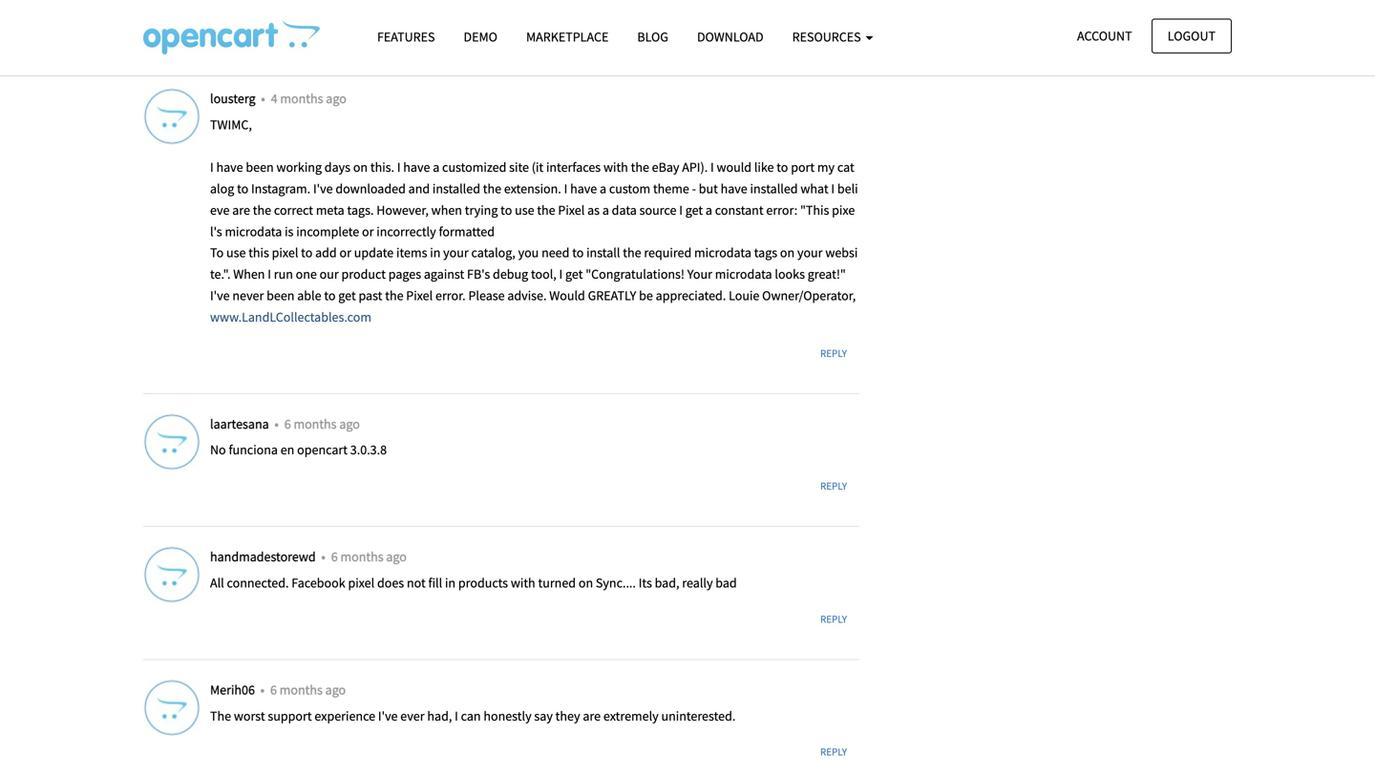 Task type: describe. For each thing, give the bounding box(es) containing it.
really
[[682, 574, 713, 592]]

but
[[699, 180, 718, 197]]

to left add
[[301, 244, 313, 261]]

6 for handmadestorewd
[[331, 548, 338, 565]]

6 months ago for experience
[[270, 681, 346, 698]]

0 horizontal spatial with
[[511, 574, 535, 592]]

pages
[[388, 266, 421, 283]]

features link
[[363, 20, 449, 54]]

i up alog
[[210, 159, 214, 176]]

6 months ago for pixel
[[331, 548, 407, 565]]

facebook
[[291, 574, 345, 592]]

sync....
[[596, 574, 636, 592]]

the
[[210, 707, 231, 725]]

please
[[468, 287, 505, 304]]

0 vertical spatial been
[[246, 159, 274, 176]]

its
[[639, 574, 652, 592]]

months for merih06
[[280, 681, 323, 698]]

1 vertical spatial in
[[445, 574, 456, 592]]

bad,
[[655, 574, 679, 592]]

trying
[[465, 201, 498, 219]]

2 your from the left
[[797, 244, 823, 261]]

need
[[541, 244, 569, 261]]

in inside i have been working days on this. i have a customized site (it interfaces with the ebay api).  i would like to port my cat alog to instagram. i've downloaded and installed the extension. i have a custom theme - but have installed what i beli eve are the correct meta tags. however, when trying to use the pixel as a data source i get a constant error: "this pixe l's microdata is incomplete or incorrectly formatted to use this pixel to add or update items in your catalog, you need to install the required microdata tags on your websi te.".  when i run one our product pages against fb's debug tool, i get "congratulations! your microdata looks great!" i've never been able to get past the pixel error. please advise. would greatly be appreciated.  louie  owner/operator, www.landlcollectables.com
[[430, 244, 441, 261]]

one
[[296, 266, 317, 283]]

have up as at the left top of page
[[570, 180, 597, 197]]

handmadestorewd image
[[143, 546, 201, 604]]

debug
[[493, 266, 528, 283]]

install
[[586, 244, 620, 261]]

error.
[[435, 287, 466, 304]]

all
[[210, 574, 224, 592]]

however,
[[376, 201, 429, 219]]

this.
[[370, 159, 394, 176]]

site
[[509, 159, 529, 176]]

be
[[639, 287, 653, 304]]

a left 'customized'
[[433, 159, 439, 176]]

i right tool,
[[559, 266, 563, 283]]

alog
[[210, 180, 234, 197]]

reply for no funciona en opencart 3.0.3.8
[[820, 479, 847, 493]]

websi
[[825, 244, 858, 261]]

experience
[[315, 707, 375, 725]]

would
[[717, 159, 752, 176]]

account link
[[1061, 19, 1148, 53]]

tool,
[[531, 266, 556, 283]]

ever
[[400, 707, 425, 725]]

to right the trying
[[501, 201, 512, 219]]

(it
[[532, 159, 543, 176]]

6 for merih06
[[270, 681, 277, 698]]

blog link
[[623, 20, 683, 54]]

support
[[268, 707, 312, 725]]

i left can
[[455, 707, 458, 725]]

i right the source
[[679, 201, 683, 219]]

custom
[[609, 180, 650, 197]]

able
[[297, 287, 321, 304]]

customized
[[442, 159, 506, 176]]

extension.
[[504, 180, 561, 197]]

with inside i have been working days on this. i have a customized site (it interfaces with the ebay api).  i would like to port my cat alog to instagram. i've downloaded and installed the extension. i have a custom theme - but have installed what i beli eve are the correct meta tags. however, when trying to use the pixel as a data source i get a constant error: "this pixe l's microdata is incomplete or incorrectly formatted to use this pixel to add or update items in your catalog, you need to install the required microdata tags on your websi te.".  when i run one our product pages against fb's debug tool, i get "congratulations! your microdata looks great!" i've never been able to get past the pixel error. please advise. would greatly be appreciated.  louie  owner/operator, www.landlcollectables.com
[[603, 159, 628, 176]]

1 vertical spatial microdata
[[694, 244, 751, 261]]

the up custom
[[631, 159, 649, 176]]

you
[[518, 244, 539, 261]]

instagram.
[[251, 180, 310, 197]]

1 reply from the top
[[820, 21, 847, 34]]

a down but
[[706, 201, 712, 219]]

interfaces
[[546, 159, 601, 176]]

to right like
[[777, 159, 788, 176]]

api).
[[682, 159, 708, 176]]

to
[[210, 244, 224, 261]]

error:
[[766, 201, 797, 219]]

0 horizontal spatial on
[[353, 159, 368, 176]]

features
[[377, 28, 435, 45]]

turned
[[538, 574, 576, 592]]

does
[[377, 574, 404, 592]]

laartesana
[[210, 415, 272, 432]]

reply for all connected. facebook pixel does not fill in products with turned on sync.... its bad, really bad
[[820, 612, 847, 626]]

6 for laartesana
[[284, 415, 291, 432]]

theme
[[653, 180, 689, 197]]

honestly
[[484, 707, 531, 725]]

logout
[[1168, 27, 1216, 44]]

required
[[644, 244, 692, 261]]

owner/operator,
[[762, 287, 856, 304]]

past
[[359, 287, 382, 304]]

can
[[461, 707, 481, 725]]

a up as at the left top of page
[[600, 180, 606, 197]]

incorrectly
[[376, 223, 436, 240]]

i left the beli
[[831, 180, 835, 197]]

i right api).
[[710, 159, 714, 176]]

1 horizontal spatial pixel
[[348, 574, 374, 592]]

data
[[612, 201, 637, 219]]

your
[[687, 266, 712, 283]]

and
[[408, 180, 430, 197]]

reply button for all connected. facebook pixel does not fill in products with turned on sync.... its bad, really bad
[[808, 606, 859, 633]]

2 horizontal spatial get
[[685, 201, 703, 219]]

have up alog
[[216, 159, 243, 176]]

the up the trying
[[483, 180, 501, 197]]

greatly
[[588, 287, 636, 304]]

0 horizontal spatial i've
[[210, 287, 230, 304]]

is
[[285, 223, 294, 240]]

blog
[[637, 28, 668, 45]]

account
[[1077, 27, 1132, 44]]

1 vertical spatial use
[[226, 244, 246, 261]]

1 vertical spatial been
[[267, 287, 295, 304]]

say
[[534, 707, 553, 725]]

reply for the worst support experience i've ever had, i can honestly say they are extremely uninterested.
[[820, 745, 847, 759]]

ebay
[[652, 159, 679, 176]]

what
[[801, 180, 828, 197]]

download
[[697, 28, 764, 45]]

0 vertical spatial i've
[[313, 180, 333, 197]]

fb's
[[467, 266, 490, 283]]

reply button for the worst support experience i've ever had, i can honestly say they are extremely uninterested.
[[808, 739, 859, 766]]

never
[[232, 287, 264, 304]]

www.landlcollectables.com
[[210, 308, 371, 326]]



Task type: vqa. For each thing, say whether or not it's contained in the screenshot.
Each to the left
no



Task type: locate. For each thing, give the bounding box(es) containing it.
ago for merih06
[[325, 681, 346, 698]]

ago up 3.0.3.8
[[339, 415, 360, 432]]

i've up meta
[[313, 180, 333, 197]]

merih06 image
[[143, 679, 201, 737]]

2 vertical spatial 6 months ago
[[270, 681, 346, 698]]

4
[[271, 90, 278, 107]]

months
[[280, 90, 323, 107], [294, 415, 337, 432], [340, 548, 383, 565], [280, 681, 323, 698]]

the down "instagram."
[[253, 201, 271, 219]]

a right as at the left top of page
[[602, 201, 609, 219]]

great!"
[[808, 266, 846, 283]]

4 reply button from the top
[[808, 606, 859, 633]]

2 vertical spatial 6
[[270, 681, 277, 698]]

ago right 4
[[326, 90, 346, 107]]

i left run
[[268, 266, 271, 283]]

source
[[639, 201, 676, 219]]

ago up experience
[[325, 681, 346, 698]]

reply button for twimc,
[[808, 340, 859, 367]]

months for lousterg
[[280, 90, 323, 107]]

all connected. facebook pixel does not fill in products with turned on sync.... its bad, really bad
[[210, 574, 737, 592]]

bad
[[715, 574, 737, 592]]

fill
[[428, 574, 442, 592]]

pixel left "does"
[[348, 574, 374, 592]]

0 vertical spatial 6 months ago
[[284, 415, 360, 432]]

1 installed from the left
[[432, 180, 480, 197]]

0 horizontal spatial 6
[[270, 681, 277, 698]]

the right past
[[385, 287, 403, 304]]

2 vertical spatial i've
[[378, 707, 398, 725]]

6 up facebook
[[331, 548, 338, 565]]

installed up error:
[[750, 180, 798, 197]]

no
[[210, 441, 226, 459]]

pixel up run
[[272, 244, 298, 261]]

laartesana image
[[143, 413, 201, 471]]

microdata up this
[[225, 223, 282, 240]]

tags
[[754, 244, 777, 261]]

4 reply from the top
[[820, 612, 847, 626]]

l's
[[210, 223, 222, 240]]

1 vertical spatial get
[[565, 266, 583, 283]]

this
[[248, 244, 269, 261]]

advise.
[[507, 287, 547, 304]]

not
[[407, 574, 426, 592]]

1 your from the left
[[443, 244, 469, 261]]

demo link
[[449, 20, 512, 54]]

4 months ago
[[271, 90, 346, 107]]

your down 'formatted' at the left
[[443, 244, 469, 261]]

looks
[[775, 266, 805, 283]]

installed up when
[[432, 180, 480, 197]]

to right need
[[572, 244, 584, 261]]

when
[[233, 266, 265, 283]]

1 horizontal spatial on
[[579, 574, 593, 592]]

2 vertical spatial on
[[579, 574, 593, 592]]

are right 'eve'
[[232, 201, 250, 219]]

days
[[324, 159, 350, 176]]

i've down te.".
[[210, 287, 230, 304]]

te.".
[[210, 266, 231, 283]]

have down would
[[721, 180, 747, 197]]

1 vertical spatial i've
[[210, 287, 230, 304]]

1 vertical spatial pixel
[[406, 287, 433, 304]]

0 vertical spatial pixel
[[558, 201, 585, 219]]

www.landlcollectables.com link
[[210, 308, 371, 326]]

use right 'to'
[[226, 244, 246, 261]]

6 months ago up the support
[[270, 681, 346, 698]]

or right add
[[339, 244, 351, 261]]

update
[[354, 244, 394, 261]]

0 vertical spatial 6
[[284, 415, 291, 432]]

1 horizontal spatial your
[[797, 244, 823, 261]]

microdata up louie
[[715, 266, 772, 283]]

get down '-'
[[685, 201, 703, 219]]

months for laartesana
[[294, 415, 337, 432]]

reply button for no funciona en opencart 3.0.3.8
[[808, 473, 859, 500]]

handmadestorewd
[[210, 548, 318, 565]]

appreciated.
[[656, 287, 726, 304]]

0 vertical spatial on
[[353, 159, 368, 176]]

months up the support
[[280, 681, 323, 698]]

6 up the support
[[270, 681, 277, 698]]

months up opencart
[[294, 415, 337, 432]]

1 horizontal spatial are
[[583, 707, 601, 725]]

2 installed from the left
[[750, 180, 798, 197]]

get up would
[[565, 266, 583, 283]]

marketplace
[[526, 28, 609, 45]]

months right 4
[[280, 90, 323, 107]]

0 vertical spatial in
[[430, 244, 441, 261]]

the up "congratulations!
[[623, 244, 641, 261]]

been up "instagram."
[[246, 159, 274, 176]]

worst
[[234, 707, 265, 725]]

products
[[458, 574, 508, 592]]

3.0.3.8
[[350, 441, 387, 459]]

3 reply button from the top
[[808, 473, 859, 500]]

0 horizontal spatial pixel
[[406, 287, 433, 304]]

months up "does"
[[340, 548, 383, 565]]

6 months ago for opencart
[[284, 415, 360, 432]]

1 horizontal spatial 6
[[284, 415, 291, 432]]

pixel inside i have been working days on this. i have a customized site (it interfaces with the ebay api).  i would like to port my cat alog to instagram. i've downloaded and installed the extension. i have a custom theme - but have installed what i beli eve are the correct meta tags. however, when trying to use the pixel as a data source i get a constant error: "this pixe l's microdata is incomplete or incorrectly formatted to use this pixel to add or update items in your catalog, you need to install the required microdata tags on your websi te.".  when i run one our product pages against fb's debug tool, i get "congratulations! your microdata looks great!" i've never been able to get past the pixel error. please advise. would greatly be appreciated.  louie  owner/operator, www.landlcollectables.com
[[272, 244, 298, 261]]

1 horizontal spatial with
[[603, 159, 628, 176]]

pixel down the pages
[[406, 287, 433, 304]]

on up looks in the top right of the page
[[780, 244, 795, 261]]

3 reply from the top
[[820, 479, 847, 493]]

0 horizontal spatial pixel
[[272, 244, 298, 261]]

eve
[[210, 201, 230, 219]]

2 horizontal spatial 6
[[331, 548, 338, 565]]

constant
[[715, 201, 764, 219]]

when
[[431, 201, 462, 219]]

i down the interfaces
[[564, 180, 567, 197]]

no funciona en opencart 3.0.3.8
[[210, 441, 387, 459]]

1 horizontal spatial or
[[362, 223, 374, 240]]

in up against
[[430, 244, 441, 261]]

0 horizontal spatial get
[[338, 287, 356, 304]]

5 reply from the top
[[820, 745, 847, 759]]

ago
[[326, 90, 346, 107], [339, 415, 360, 432], [386, 548, 407, 565], [325, 681, 346, 698]]

to right able
[[324, 287, 336, 304]]

or up update
[[362, 223, 374, 240]]

the
[[631, 159, 649, 176], [483, 180, 501, 197], [253, 201, 271, 219], [537, 201, 555, 219], [623, 244, 641, 261], [385, 287, 403, 304]]

reply
[[820, 21, 847, 34], [820, 346, 847, 360], [820, 479, 847, 493], [820, 612, 847, 626], [820, 745, 847, 759]]

in right fill
[[445, 574, 456, 592]]

0 horizontal spatial your
[[443, 244, 469, 261]]

0 vertical spatial get
[[685, 201, 703, 219]]

with left turned
[[511, 574, 535, 592]]

logout link
[[1151, 19, 1232, 53]]

resources link
[[778, 20, 887, 54]]

they
[[555, 707, 580, 725]]

add
[[315, 244, 337, 261]]

funciona
[[229, 441, 278, 459]]

had,
[[427, 707, 452, 725]]

0 horizontal spatial are
[[232, 201, 250, 219]]

1 vertical spatial or
[[339, 244, 351, 261]]

6 up en
[[284, 415, 291, 432]]

are right they
[[583, 707, 601, 725]]

lousterg image
[[143, 88, 201, 145]]

microdata
[[225, 223, 282, 240], [694, 244, 751, 261], [715, 266, 772, 283]]

have up the and
[[403, 159, 430, 176]]

0 horizontal spatial use
[[226, 244, 246, 261]]

1 vertical spatial 6
[[331, 548, 338, 565]]

6 months ago up opencart
[[284, 415, 360, 432]]

to right alog
[[237, 180, 248, 197]]

marketplace link
[[512, 20, 623, 54]]

months for handmadestorewd
[[340, 548, 383, 565]]

1 horizontal spatial i've
[[313, 180, 333, 197]]

as
[[587, 201, 600, 219]]

1 vertical spatial are
[[583, 707, 601, 725]]

are inside i have been working days on this. i have a customized site (it interfaces with the ebay api).  i would like to port my cat alog to instagram. i've downloaded and installed the extension. i have a custom theme - but have installed what i beli eve are the correct meta tags. however, when trying to use the pixel as a data source i get a constant error: "this pixe l's microdata is incomplete or incorrectly formatted to use this pixel to add or update items in your catalog, you need to install the required microdata tags on your websi te.".  when i run one our product pages against fb's debug tool, i get "congratulations! your microdata looks great!" i've never been able to get past the pixel error. please advise. would greatly be appreciated.  louie  owner/operator, www.landlcollectables.com
[[232, 201, 250, 219]]

2 horizontal spatial on
[[780, 244, 795, 261]]

working
[[276, 159, 322, 176]]

0 horizontal spatial or
[[339, 244, 351, 261]]

2 reply from the top
[[820, 346, 847, 360]]

1 horizontal spatial installed
[[750, 180, 798, 197]]

i right this.
[[397, 159, 401, 176]]

product
[[341, 266, 386, 283]]

0 horizontal spatial in
[[430, 244, 441, 261]]

"this
[[800, 201, 829, 219]]

1 horizontal spatial use
[[515, 201, 534, 219]]

microdata up the your
[[694, 244, 751, 261]]

1 horizontal spatial pixel
[[558, 201, 585, 219]]

your up great!"
[[797, 244, 823, 261]]

ago up "does"
[[386, 548, 407, 565]]

run
[[274, 266, 293, 283]]

0 vertical spatial microdata
[[225, 223, 282, 240]]

2 horizontal spatial i've
[[378, 707, 398, 725]]

1 horizontal spatial in
[[445, 574, 456, 592]]

6 months ago up "does"
[[331, 548, 407, 565]]

have
[[216, 159, 243, 176], [403, 159, 430, 176], [570, 180, 597, 197], [721, 180, 747, 197]]

been down run
[[267, 287, 295, 304]]

louie
[[729, 287, 759, 304]]

ago for handmadestorewd
[[386, 548, 407, 565]]

1 vertical spatial pixel
[[348, 574, 374, 592]]

ago for lousterg
[[326, 90, 346, 107]]

1 vertical spatial 6 months ago
[[331, 548, 407, 565]]

pixel left as at the left top of page
[[558, 201, 585, 219]]

pixel
[[558, 201, 585, 219], [406, 287, 433, 304]]

i have been working days on this. i have a customized site (it interfaces with the ebay api).  i would like to port my cat alog to instagram. i've downloaded and installed the extension. i have a custom theme - but have installed what i beli eve are the correct meta tags. however, when trying to use the pixel as a data source i get a constant error: "this pixe l's microdata is incomplete or incorrectly formatted to use this pixel to add or update items in your catalog, you need to install the required microdata tags on your websi te.".  when i run one our product pages against fb's debug tool, i get "congratulations! your microdata looks great!" i've never been able to get past the pixel error. please advise. would greatly be appreciated.  louie  owner/operator, www.landlcollectables.com
[[210, 159, 858, 326]]

use down extension.
[[515, 201, 534, 219]]

the down extension.
[[537, 201, 555, 219]]

i've
[[313, 180, 333, 197], [210, 287, 230, 304], [378, 707, 398, 725]]

your
[[443, 244, 469, 261], [797, 244, 823, 261]]

like
[[754, 159, 774, 176]]

1 reply button from the top
[[808, 14, 859, 41]]

lousterg
[[210, 90, 258, 107]]

installed
[[432, 180, 480, 197], [750, 180, 798, 197]]

or
[[362, 223, 374, 240], [339, 244, 351, 261]]

6
[[284, 415, 291, 432], [331, 548, 338, 565], [270, 681, 277, 698]]

meta
[[316, 201, 344, 219]]

download link
[[683, 20, 778, 54]]

0 vertical spatial use
[[515, 201, 534, 219]]

en
[[280, 441, 294, 459]]

opencart - facebook for opencart image
[[143, 20, 320, 54]]

twimc,
[[210, 116, 252, 133]]

1 horizontal spatial get
[[565, 266, 583, 283]]

i've left ever
[[378, 707, 398, 725]]

use
[[515, 201, 534, 219], [226, 244, 246, 261]]

0 vertical spatial with
[[603, 159, 628, 176]]

-
[[692, 180, 696, 197]]

2 vertical spatial get
[[338, 287, 356, 304]]

0 vertical spatial or
[[362, 223, 374, 240]]

the worst support experience i've ever had, i can honestly say they are extremely uninterested.
[[210, 707, 736, 725]]

resources
[[792, 28, 864, 45]]

beli
[[837, 180, 858, 197]]

reply for twimc,
[[820, 346, 847, 360]]

0 vertical spatial are
[[232, 201, 250, 219]]

0 vertical spatial pixel
[[272, 244, 298, 261]]

on left this.
[[353, 159, 368, 176]]

get left past
[[338, 287, 356, 304]]

ago for laartesana
[[339, 415, 360, 432]]

1 vertical spatial on
[[780, 244, 795, 261]]

2 reply button from the top
[[808, 340, 859, 367]]

2 vertical spatial microdata
[[715, 266, 772, 283]]

in
[[430, 244, 441, 261], [445, 574, 456, 592]]

downloaded
[[335, 180, 406, 197]]

with up custom
[[603, 159, 628, 176]]

on right turned
[[579, 574, 593, 592]]

1 vertical spatial with
[[511, 574, 535, 592]]

5 reply button from the top
[[808, 739, 859, 766]]

0 horizontal spatial installed
[[432, 180, 480, 197]]



